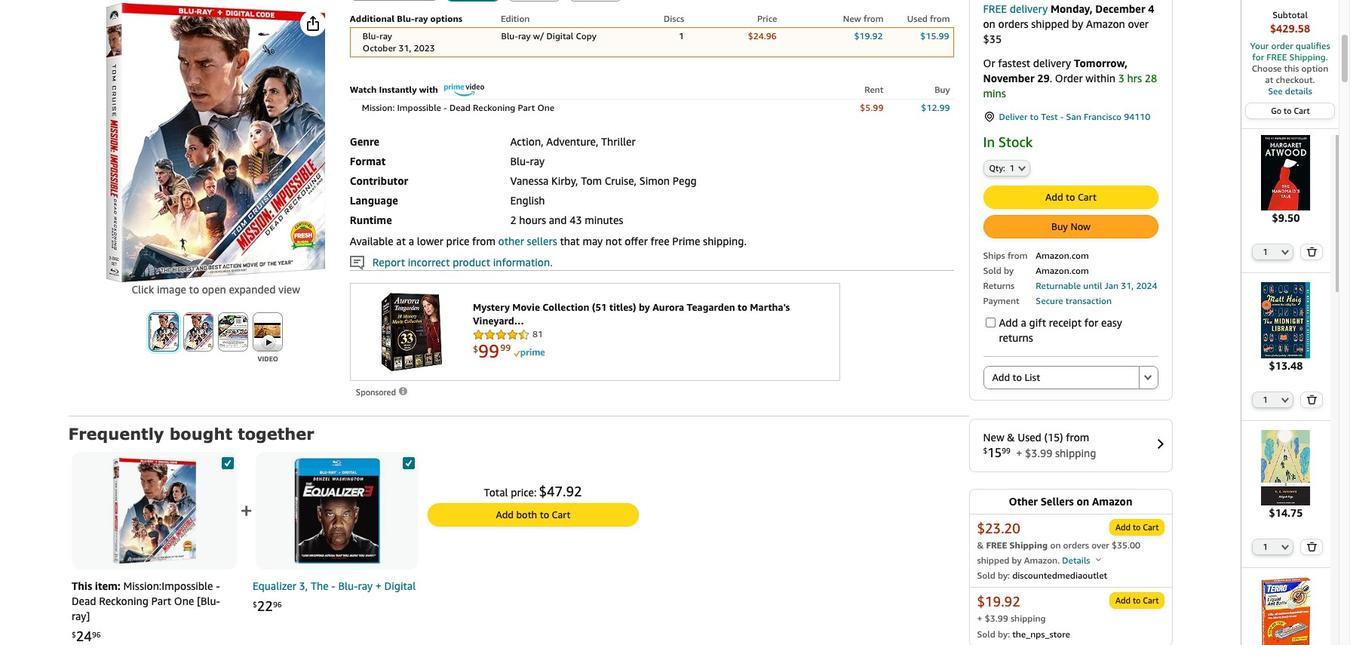 Task type: locate. For each thing, give the bounding box(es) containing it.
subtotal $429.58
[[1270, 9, 1311, 35]]

+ inside $19.92 + $3.99  shipping sold by: the_nps_store
[[977, 613, 983, 624]]

0 vertical spatial by
[[1072, 17, 1084, 30]]

ray for blu-ray
[[530, 155, 545, 167]]

a left lower at the left
[[409, 234, 414, 247]]

november
[[983, 72, 1035, 84]]

0 vertical spatial buy
[[935, 84, 950, 95]]

frequently
[[68, 424, 164, 443]]

used inside "new & used (15) from $ 15 99"
[[1018, 431, 1042, 444]]

dead down this on the left bottom
[[72, 594, 96, 607]]

add left list
[[992, 372, 1010, 384]]

& up 99
[[1007, 431, 1015, 444]]

dropdown image
[[1144, 375, 1152, 381], [1282, 544, 1290, 550]]

0 horizontal spatial part
[[151, 594, 171, 607]]

& down $23.20
[[977, 540, 984, 551]]

with
[[419, 84, 438, 95]]

blu- for blu-ray w/ digital copy
[[501, 30, 518, 41]]

sold
[[983, 265, 1002, 276], [977, 570, 996, 581], [977, 629, 996, 640]]

ships
[[983, 250, 1005, 261]]

0 vertical spatial over
[[1128, 17, 1149, 30]]

Add a gift receipt for easy returns checkbox
[[986, 318, 995, 328]]

0 vertical spatial at
[[1266, 74, 1274, 85]]

go
[[1271, 106, 1282, 115]]

delete image
[[1307, 247, 1318, 257], [1307, 394, 1318, 404]]

buy left now
[[1052, 221, 1068, 233]]

1 vertical spatial shipped
[[977, 555, 1010, 566]]

1 horizontal spatial dead
[[450, 102, 471, 113]]

0 horizontal spatial $
[[72, 630, 76, 639]]

dropdown image
[[1019, 166, 1026, 172], [1282, 249, 1290, 255], [1282, 397, 1290, 403]]

blu- down "action,"
[[510, 155, 530, 167]]

1 vertical spatial one
[[174, 594, 194, 607]]

blu-ray
[[510, 155, 545, 167]]

2 vertical spatial sold
[[977, 629, 996, 640]]

offer
[[625, 234, 648, 247]]

by down monday,
[[1072, 17, 1084, 30]]

from up $19.92 link
[[864, 13, 884, 24]]

0 vertical spatial dead
[[450, 102, 471, 113]]

qty: 1
[[989, 163, 1015, 173]]

1 vertical spatial 31,
[[1121, 280, 1134, 292]]

ray up "vanessa" at the left of page
[[530, 155, 545, 167]]

by down & free shipping
[[1012, 555, 1022, 566]]

now
[[1071, 221, 1091, 233]]

ray left w/ on the left of the page
[[518, 30, 531, 41]]

1 vertical spatial 96
[[92, 630, 101, 639]]

1 horizontal spatial buy
[[1052, 221, 1068, 233]]

blu-
[[397, 13, 415, 24], [363, 30, 380, 41], [501, 30, 518, 41], [510, 155, 530, 167], [338, 579, 358, 592]]

order
[[1055, 72, 1083, 84]]

0 vertical spatial &
[[1007, 431, 1015, 444]]

0 vertical spatial used
[[907, 13, 928, 24]]

orders up the details
[[1063, 540, 1089, 551]]

over inside free delivery monday, december 4 on orders shipped by amazon over $35
[[1128, 17, 1149, 30]]

sellers
[[1041, 495, 1074, 508]]

31, right jan
[[1121, 280, 1134, 292]]

2024
[[1136, 280, 1158, 292]]

2 amazon.com from the top
[[1036, 265, 1089, 276]]

ray inside equalizer 3, the - blu-ray + digital $ 22 96
[[358, 579, 373, 592]]

options
[[430, 13, 463, 24]]

add left both
[[496, 508, 514, 520]]

by: left the_nps_store
[[998, 629, 1010, 640]]

1 horizontal spatial orders
[[1063, 540, 1089, 551]]

to right go
[[1284, 106, 1292, 115]]

0 vertical spatial by:
[[998, 570, 1010, 581]]

1 horizontal spatial used
[[1018, 431, 1042, 444]]

dropdown image for $9.50
[[1282, 249, 1290, 255]]

0 vertical spatial dropdown image
[[1144, 375, 1152, 381]]

shipping up the_nps_store
[[1011, 613, 1046, 624]]

add to cart up $35.00
[[1116, 522, 1159, 532]]

31, for october
[[399, 42, 412, 53]]

amazon.com down buy now submit
[[1036, 250, 1089, 261]]

1 left delete image
[[1263, 542, 1268, 551]]

2 horizontal spatial $
[[983, 446, 988, 455]]

- right the
[[331, 579, 336, 592]]

add to cart for $19.92
[[1116, 596, 1159, 605]]

cart
[[1294, 106, 1310, 115], [1078, 191, 1097, 203], [552, 508, 571, 520], [1143, 522, 1159, 532], [1143, 596, 1159, 605]]

1 horizontal spatial dropdown image
[[1282, 544, 1290, 550]]

buy for buy now
[[1052, 221, 1068, 233]]

dropdown image for $13.48
[[1282, 397, 1290, 403]]

ray inside blu-ray october 31, 2023
[[380, 30, 392, 41]]

1 vertical spatial dead
[[72, 594, 96, 607]]

edition
[[501, 13, 530, 24]]

shipping down (15)
[[1055, 447, 1096, 460]]

$ inside equalizer 3, the - blu-ray + digital $ 22 96
[[253, 600, 257, 609]]

view
[[278, 283, 300, 296]]

your order qualifies for free shipping. choose this option at checkout. see details
[[1250, 40, 1331, 97]]

sold by: discountedmediaoutlet
[[977, 570, 1108, 581]]

1 horizontal spatial $3.99
[[1025, 447, 1053, 460]]

0 vertical spatial sold
[[983, 265, 1002, 276]]

reckoning up "action,"
[[473, 102, 516, 113]]

kirby,
[[552, 174, 578, 187]]

1 vertical spatial delete image
[[1307, 394, 1318, 404]]

reckoning inside "mission:impossible - dead reckoning part one [blu- ray]"
[[99, 594, 149, 607]]

blu- right the
[[338, 579, 358, 592]]

0 vertical spatial shipped
[[1032, 17, 1069, 30]]

0 horizontal spatial $3.99
[[985, 613, 1009, 624]]

go to cart
[[1271, 106, 1310, 115]]

$3.99 down (15)
[[1025, 447, 1053, 460]]

1 vertical spatial a
[[1021, 316, 1027, 329]]

add to cart for $23.20
[[1116, 522, 1159, 532]]

qualifies
[[1296, 40, 1331, 51]]

$19.92 down new from
[[854, 30, 883, 41]]

1 vertical spatial orders
[[1063, 540, 1089, 551]]

part up "action,"
[[518, 102, 535, 113]]

blu- up october
[[363, 30, 380, 41]]

1 vertical spatial on
[[1077, 495, 1090, 508]]

to left open
[[189, 283, 199, 296]]

bought
[[169, 424, 232, 443]]

add to list option group
[[983, 366, 1158, 390]]

0 horizontal spatial reckoning
[[99, 594, 149, 607]]

used up $15.99
[[907, 13, 928, 24]]

0 vertical spatial 96
[[273, 600, 282, 609]]

at up report
[[396, 234, 406, 247]]

add for add a gift receipt for easy returns checkbox
[[999, 316, 1018, 329]]

$3.99 down sold by: discountedmediaoutlet
[[985, 613, 1009, 624]]

0 horizontal spatial used
[[907, 13, 928, 24]]

to down $35.00
[[1133, 596, 1141, 605]]

shipping
[[1055, 447, 1096, 460], [1011, 613, 1046, 624]]

2 horizontal spatial on
[[1077, 495, 1090, 508]]

$47.92
[[539, 483, 582, 499]]

add to cart submit down $35.00
[[1111, 593, 1164, 608]]

leave feedback on sponsored ad element
[[356, 387, 409, 397]]

1 horizontal spatial part
[[518, 102, 535, 113]]

0 horizontal spatial for
[[1085, 316, 1099, 329]]

2 vertical spatial by
[[1012, 555, 1022, 566]]

1 horizontal spatial reckoning
[[473, 102, 516, 113]]

from inside "new & used (15) from $ 15 99"
[[1066, 431, 1090, 444]]

0 vertical spatial one
[[537, 102, 555, 113]]

dead right "impossible"
[[450, 102, 471, 113]]

add to cart submit up $35.00
[[1111, 520, 1164, 535]]

new up 15
[[983, 431, 1005, 444]]

available at a lower price from other sellers that may not offer free prime shipping.
[[350, 234, 747, 247]]

by down ships from
[[1004, 265, 1014, 276]]

add to cart down $35.00
[[1116, 596, 1159, 605]]

at left this
[[1266, 74, 1274, 85]]

blu- down edition
[[501, 30, 518, 41]]

tomorrow, november 29
[[983, 57, 1128, 84]]

amazon.com inside the amazon.com sold by
[[1036, 250, 1089, 261]]

to
[[1284, 106, 1292, 115], [1030, 111, 1039, 122], [1066, 191, 1075, 203], [189, 283, 199, 296], [1013, 372, 1022, 384], [540, 508, 549, 520], [1133, 522, 1141, 532], [1133, 596, 1141, 605]]

0 horizontal spatial shipped
[[977, 555, 1010, 566]]

add to cart up buy now
[[1046, 191, 1097, 203]]

equalizer
[[253, 579, 296, 592]]

1 horizontal spatial $19.92
[[977, 593, 1021, 610]]

1 vertical spatial by:
[[998, 629, 1010, 640]]

for left order
[[1253, 51, 1265, 63]]

add up buy now
[[1046, 191, 1063, 203]]

0 vertical spatial orders
[[998, 17, 1029, 30]]

4
[[1148, 2, 1155, 15]]

0 horizontal spatial new
[[843, 13, 861, 24]]

2 by: from the top
[[998, 629, 1010, 640]]

one up "action,"
[[537, 102, 555, 113]]

at
[[1266, 74, 1274, 85], [396, 234, 406, 247]]

new for from
[[843, 13, 861, 24]]

0 vertical spatial free
[[983, 2, 1007, 15]]

equalizer 3, the - blu-ray + digital link
[[253, 578, 418, 594]]

mission:impossible - dead reckoning part one [blu-ray] image
[[107, 3, 325, 282], [102, 458, 207, 563]]

2 vertical spatial $
[[72, 630, 76, 639]]

1 vertical spatial amazon
[[1092, 495, 1133, 508]]

choose
[[1252, 63, 1282, 74]]

used left (15)
[[1018, 431, 1042, 444]]

28
[[1145, 72, 1157, 84]]

1 horizontal spatial 96
[[273, 600, 282, 609]]

1 up the midnight library: a gma book club pick (a novel) image
[[1263, 247, 1268, 257]]

2 delete image from the top
[[1307, 394, 1318, 404]]

returnable until jan 31, 2024 button
[[1036, 279, 1158, 292]]

sold down ships
[[983, 265, 1002, 276]]

december
[[1096, 2, 1146, 15]]

on right sellers on the right bottom of the page
[[1077, 495, 1090, 508]]

mission:
[[362, 102, 395, 113]]

amazon.com up returnable
[[1036, 265, 1089, 276]]

lower
[[417, 234, 444, 247]]

1 horizontal spatial for
[[1253, 51, 1265, 63]]

delete image for $9.50
[[1307, 247, 1318, 257]]

1 horizontal spatial new
[[983, 431, 1005, 444]]

$19.92 down sold by: discountedmediaoutlet
[[977, 593, 1021, 610]]

31, for jan
[[1121, 280, 1134, 292]]

by: down & free shipping
[[998, 570, 1010, 581]]

amazon up $35.00
[[1092, 495, 1133, 508]]

from up $15.99
[[930, 13, 950, 24]]

add inside radio
[[992, 372, 1010, 384]]

amazon.com for amazon.com returns
[[1036, 265, 1089, 276]]

1 delete image from the top
[[1307, 247, 1318, 257]]

add up returns
[[999, 316, 1018, 329]]

add inside add a gift receipt for easy returns
[[999, 316, 1018, 329]]

add to cart submit for $23.20
[[1111, 520, 1164, 535]]

amazon.com inside the "amazon.com returns"
[[1036, 265, 1089, 276]]

1 horizontal spatial at
[[1266, 74, 1274, 85]]

1 horizontal spatial $
[[253, 600, 257, 609]]

amazon inside free delivery monday, december 4 on orders shipped by amazon over $35
[[1086, 17, 1125, 30]]

1 vertical spatial at
[[396, 234, 406, 247]]

$ down 'equalizer' at the left of page
[[253, 600, 257, 609]]

add up $35.00
[[1116, 522, 1131, 532]]

used
[[907, 13, 928, 24], [1018, 431, 1042, 444]]

0 vertical spatial 31,
[[399, 42, 412, 53]]

add for $23.20 add to cart 'submit'
[[1116, 522, 1131, 532]]

at inside your order qualifies for free shipping. choose this option at checkout. see details
[[1266, 74, 1274, 85]]

Add to List submit
[[984, 367, 1139, 389]]

delivery left monday,
[[1010, 2, 1048, 15]]

0 horizontal spatial dropdown image
[[1144, 375, 1152, 381]]

report incorrect product information.
[[364, 256, 553, 268]]

None radio
[[1139, 366, 1158, 390]]

from for ships from
[[1008, 250, 1028, 261]]

2 vertical spatial add to cart
[[1116, 596, 1159, 605]]

dropdown image down $9.50
[[1282, 249, 1290, 255]]

1 horizontal spatial 31,
[[1121, 280, 1134, 292]]

new up $19.92 link
[[843, 13, 861, 24]]

2 vertical spatial add to cart submit
[[1111, 593, 1164, 608]]

31, left 2023
[[399, 42, 412, 53]]

2 vertical spatial dropdown image
[[1282, 397, 1290, 403]]

one inside "mission:impossible - dead reckoning part one [blu- ray]"
[[174, 594, 194, 607]]

$429.58
[[1270, 22, 1311, 35]]

mission:impossible - dead reckoning part one [blu- ray]
[[72, 579, 220, 622]]

francisco
[[1084, 111, 1122, 122]]

amazon down december
[[1086, 17, 1125, 30]]

1 vertical spatial $3.99
[[985, 613, 1009, 624]]

1 vertical spatial digital
[[384, 579, 416, 592]]

add a gift receipt for easy returns
[[999, 316, 1123, 344]]

by inside on orders over $35.00 shipped by amazon.
[[1012, 555, 1022, 566]]

1 vertical spatial $
[[253, 600, 257, 609]]

1 vertical spatial add to cart submit
[[1111, 520, 1164, 535]]

0 vertical spatial reckoning
[[473, 102, 516, 113]]

0 vertical spatial shipping
[[1055, 447, 1096, 460]]

information.
[[493, 256, 553, 268]]

free
[[983, 2, 1007, 15], [1267, 51, 1287, 63], [986, 540, 1008, 551]]

one inside mission: impossible - dead reckoning part one link
[[537, 102, 555, 113]]

1 vertical spatial free
[[1267, 51, 1287, 63]]

31, inside returnable until jan 31, 2024 payment
[[1121, 280, 1134, 292]]

31, inside blu-ray october 31, 2023
[[399, 42, 412, 53]]

$19.92 link
[[854, 30, 883, 41]]

for left easy
[[1085, 316, 1099, 329]]

gift
[[1029, 316, 1046, 329]]

1 up malgudi days (penguin classics) image
[[1263, 394, 1268, 404]]

from right ships
[[1008, 250, 1028, 261]]

orders down the free delivery link
[[998, 17, 1029, 30]]

dead
[[450, 102, 471, 113], [72, 594, 96, 607]]

blu-ray october 31, 2023
[[363, 30, 435, 53]]

digital inside equalizer 3, the - blu-ray + digital $ 22 96
[[384, 579, 416, 592]]

0 horizontal spatial &
[[977, 540, 984, 551]]

total price: $47.92
[[484, 483, 582, 499]]

3 hrs 28 mins
[[983, 72, 1157, 100]]

add to cart submit up buy now
[[984, 187, 1158, 209]]

1 vertical spatial over
[[1092, 540, 1110, 551]]

frequently bought together
[[68, 424, 314, 443]]

shipped down & free shipping
[[977, 555, 1010, 566]]

$ left 99
[[983, 446, 988, 455]]

0 horizontal spatial dead
[[72, 594, 96, 607]]

equalizer 3, the - blu-ray + digital image
[[284, 458, 390, 563]]

0 vertical spatial for
[[1253, 51, 1265, 63]]

from right (15)
[[1066, 431, 1090, 444]]

96 down this item:
[[92, 630, 101, 639]]

96 down 'equalizer' at the left of page
[[273, 600, 282, 609]]

delivery up .
[[1033, 57, 1071, 69]]

add down $35.00
[[1116, 596, 1131, 605]]

malgudi days (penguin classics) image
[[1248, 430, 1324, 505]]

2 vertical spatial on
[[1050, 540, 1061, 551]]

returns
[[999, 332, 1033, 344]]

and
[[549, 213, 567, 226]]

for
[[1253, 51, 1265, 63], [1085, 316, 1099, 329]]

to inside radio
[[1013, 372, 1022, 384]]

0 horizontal spatial orders
[[998, 17, 1029, 30]]

1 horizontal spatial shipped
[[1032, 17, 1069, 30]]

1 vertical spatial by
[[1004, 265, 1014, 276]]

1 vertical spatial reckoning
[[99, 594, 149, 607]]

on up $35
[[983, 17, 996, 30]]

1 for $13.48
[[1263, 394, 1268, 404]]

0 horizontal spatial $19.92
[[854, 30, 883, 41]]

new inside "new & used (15) from $ 15 99"
[[983, 431, 1005, 444]]

by inside free delivery monday, december 4 on orders shipped by amazon over $35
[[1072, 17, 1084, 30]]

one
[[537, 102, 555, 113], [174, 594, 194, 607]]

- inside mission: impossible - dead reckoning part one link
[[444, 102, 447, 113]]

0 horizontal spatial digital
[[384, 579, 416, 592]]

product
[[453, 256, 490, 268]]

+ inside equalizer 3, the - blu-ray + digital $ 22 96
[[375, 579, 382, 592]]

0 horizontal spatial over
[[1092, 540, 1110, 551]]

checkbox image
[[221, 457, 233, 469]]

reckoning down item:
[[99, 594, 149, 607]]

report
[[373, 256, 405, 268]]

orders inside free delivery monday, december 4 on orders shipped by amazon over $35
[[998, 17, 1029, 30]]

transaction
[[1066, 295, 1112, 307]]

terro t300b liquid ant killer, 12 bait stations image
[[1248, 577, 1324, 645]]

list
[[1025, 372, 1040, 384]]

1 horizontal spatial one
[[537, 102, 555, 113]]

$
[[983, 446, 988, 455], [253, 600, 257, 609], [72, 630, 76, 639]]

- right "impossible"
[[444, 102, 447, 113]]

over up popover image
[[1092, 540, 1110, 551]]

1 vertical spatial shipping
[[1011, 613, 1046, 624]]

may
[[583, 234, 603, 247]]

on up amazon.
[[1050, 540, 1061, 551]]

together
[[238, 424, 314, 443]]

$ inside "new & used (15) from $ 15 99"
[[983, 446, 988, 455]]

part down mission:impossible
[[151, 594, 171, 607]]

$19.92 inside $19.92 + $3.99  shipping sold by: the_nps_store
[[977, 593, 1021, 610]]

orders
[[998, 17, 1029, 30], [1063, 540, 1089, 551]]

1 amazon.com from the top
[[1036, 250, 1089, 261]]

tom
[[581, 174, 602, 187]]

1 vertical spatial buy
[[1052, 221, 1068, 233]]

sponsored link
[[356, 385, 409, 400]]

delete image
[[1307, 542, 1318, 551]]

1 vertical spatial mission:impossible - dead reckoning part one [blu-ray] image
[[102, 458, 207, 563]]

free inside free delivery monday, december 4 on orders shipped by amazon over $35
[[983, 2, 1007, 15]]

buy up $12.99 "link"
[[935, 84, 950, 95]]

None submit
[[1302, 245, 1322, 260], [150, 313, 178, 351], [184, 313, 213, 351], [219, 313, 248, 351], [254, 313, 282, 351], [1140, 367, 1158, 389], [1302, 392, 1322, 407], [1302, 539, 1322, 554], [1302, 245, 1322, 260], [150, 313, 178, 351], [184, 313, 213, 351], [219, 313, 248, 351], [254, 313, 282, 351], [1140, 367, 1158, 389], [1302, 392, 1322, 407], [1302, 539, 1322, 554]]

15
[[988, 445, 1002, 461]]

from up product
[[472, 234, 496, 247]]

- inside "mission:impossible - dead reckoning part one [blu- ray]"
[[216, 579, 220, 592]]

action, adventure, thriller
[[510, 135, 636, 148]]

sold left the_nps_store
[[977, 629, 996, 640]]

test
[[1041, 111, 1058, 122]]

ray right the
[[358, 579, 373, 592]]

new
[[843, 13, 861, 24], [983, 431, 1005, 444]]

0 horizontal spatial at
[[396, 234, 406, 247]]

0 vertical spatial delivery
[[1010, 2, 1048, 15]]

equalizer 3, the - blu-ray + digital $ 22 96
[[253, 579, 416, 614]]

on inside on orders over $35.00 shipped by amazon.
[[1050, 540, 1061, 551]]

hrs
[[1128, 72, 1142, 84]]

blu- inside blu-ray october 31, 2023
[[363, 30, 380, 41]]

sold inside $19.92 + $3.99  shipping sold by: the_nps_store
[[977, 629, 996, 640]]

0 vertical spatial mission:impossible - dead reckoning part one [blu-ray] image
[[107, 3, 325, 282]]

the midnight library: a gma book club pick (a novel) image
[[1248, 282, 1324, 358]]

used from
[[907, 13, 950, 24]]

dropdown image right qty: 1
[[1019, 166, 1026, 172]]

0 vertical spatial amazon
[[1086, 17, 1125, 30]]

0 horizontal spatial 96
[[92, 630, 101, 639]]

open
[[202, 283, 226, 296]]

0 vertical spatial on
[[983, 17, 996, 30]]

delete image up malgudi days (penguin classics) image
[[1307, 394, 1318, 404]]

within
[[1086, 72, 1116, 84]]

$ down the ray]
[[72, 630, 76, 639]]

1 vertical spatial used
[[1018, 431, 1042, 444]]

add for 'add to list' submit
[[992, 372, 1010, 384]]

on inside free delivery monday, december 4 on orders shipped by amazon over $35
[[983, 17, 996, 30]]

vanessa
[[510, 174, 549, 187]]

sold down & free shipping
[[977, 570, 996, 581]]

Add to Cart submit
[[984, 187, 1158, 209], [1111, 520, 1164, 535], [1111, 593, 1164, 608]]

1 horizontal spatial a
[[1021, 316, 1027, 329]]

- up [blu-
[[216, 579, 220, 592]]

& inside "new & used (15) from $ 15 99"
[[1007, 431, 1015, 444]]

to left list
[[1013, 372, 1022, 384]]

ray up october
[[380, 30, 392, 41]]



Task type: vqa. For each thing, say whether or not it's contained in the screenshot.
Max text box
no



Task type: describe. For each thing, give the bounding box(es) containing it.
report incorrect product information. image
[[350, 256, 364, 270]]

96 inside $ 24 96
[[92, 630, 101, 639]]

sold inside the amazon.com sold by
[[983, 265, 1002, 276]]

Add to List radio
[[983, 366, 1139, 390]]

1 vertical spatial delivery
[[1033, 57, 1071, 69]]

0 vertical spatial add to cart submit
[[984, 187, 1158, 209]]

$24.96
[[748, 30, 777, 41]]

from for new from
[[864, 13, 884, 24]]

for inside your order qualifies for free shipping. choose this option at checkout. see details
[[1253, 51, 1265, 63]]

buy now
[[1052, 221, 1091, 233]]

for inside add a gift receipt for easy returns
[[1085, 316, 1099, 329]]

checkbox image
[[402, 457, 415, 469]]

$19.92 for $19.92
[[854, 30, 883, 41]]

blu- up blu-ray october 31, 2023
[[397, 13, 415, 24]]

$3.99 inside $19.92 + $3.99  shipping sold by: the_nps_store
[[985, 613, 1009, 624]]

add for add to cart 'submit' related to $19.92
[[1116, 596, 1131, 605]]

$19.92 for $19.92 + $3.99  shipping sold by: the_nps_store
[[977, 593, 1021, 610]]

2 hours and 43 minutes
[[510, 213, 623, 226]]

shipping.
[[703, 234, 747, 247]]

$5.99 link
[[860, 102, 884, 113]]

buy for buy
[[935, 84, 950, 95]]

other sellers on amazon
[[1009, 495, 1133, 508]]

delivery inside free delivery monday, december 4 on orders shipped by amazon over $35
[[1010, 2, 1048, 15]]

add for add both to cart submit
[[496, 508, 514, 520]]

Buy Now submit
[[984, 216, 1158, 238]]

free inside your order qualifies for free shipping. choose this option at checkout. see details
[[1267, 51, 1287, 63]]

format
[[350, 155, 386, 167]]

- left san
[[1061, 111, 1064, 122]]

vanessa kirby, tom cruise, simon pegg
[[510, 174, 697, 187]]

shipped inside free delivery monday, december 4 on orders shipped by amazon over $35
[[1032, 17, 1069, 30]]

dropdown image inside add to list option group
[[1144, 375, 1152, 381]]

see details link
[[1249, 85, 1332, 97]]

cruise,
[[605, 174, 637, 187]]

returnable
[[1036, 280, 1081, 292]]

new for &
[[983, 431, 1005, 444]]

deliver
[[999, 111, 1028, 122]]

1 for $9.50
[[1263, 247, 1268, 257]]

your
[[1250, 40, 1269, 51]]

ships from
[[983, 250, 1028, 261]]

amazon.com for amazon.com sold by
[[1036, 250, 1089, 261]]

add for the topmost add to cart 'submit'
[[1046, 191, 1063, 203]]

1 vertical spatial sold
[[977, 570, 996, 581]]

$23.20
[[977, 520, 1021, 537]]

$35
[[983, 32, 1002, 45]]

blu- for blu-ray
[[510, 155, 530, 167]]

impossible
[[397, 102, 441, 113]]

96 inside equalizer 3, the - blu-ray + digital $ 22 96
[[273, 600, 282, 609]]

3
[[1119, 72, 1125, 84]]

available
[[350, 234, 394, 247]]

1 vertical spatial dropdown image
[[1282, 544, 1290, 550]]

94110‌
[[1124, 111, 1151, 122]]

dead inside "mission:impossible - dead reckoning part one [blu- ray]"
[[72, 594, 96, 607]]

item:
[[95, 579, 121, 592]]

additional blu-ray options
[[350, 13, 463, 24]]

ray for blu-ray w/ digital copy
[[518, 30, 531, 41]]

the handmaid&#39;s tale image
[[1248, 135, 1324, 211]]

1 for $14.75
[[1263, 542, 1268, 551]]

0 vertical spatial digital
[[547, 30, 574, 41]]

that
[[560, 234, 580, 247]]

details button
[[1062, 555, 1102, 566]]

qty:
[[989, 163, 1005, 173]]

monday,
[[1051, 2, 1093, 15]]

see
[[1268, 85, 1283, 97]]

to right both
[[540, 508, 549, 520]]

contributor
[[350, 174, 408, 187]]

shipping inside $19.92 + $3.99  shipping sold by: the_nps_store
[[1011, 613, 1046, 624]]

price:
[[511, 486, 537, 499]]

amazon.com returns
[[983, 265, 1089, 292]]

price
[[757, 13, 777, 24]]

both
[[516, 508, 537, 520]]

Add both to Cart submit
[[428, 504, 638, 526]]

29
[[1038, 72, 1050, 84]]

+ $3.99 shipping
[[1016, 447, 1096, 460]]

click image to open expanded view
[[132, 283, 300, 296]]

free delivery monday, december 4 on orders shipped by amazon over $35
[[983, 2, 1155, 45]]

or fastest delivery
[[983, 57, 1074, 69]]

delete image for $13.48
[[1307, 394, 1318, 404]]

over inside on orders over $35.00 shipped by amazon.
[[1092, 540, 1110, 551]]

to left test
[[1030, 111, 1039, 122]]

instantly
[[379, 84, 417, 95]]

jan
[[1105, 280, 1119, 292]]

from for used from
[[930, 13, 950, 24]]

tomorrow,
[[1074, 57, 1128, 69]]

mission: impossible - dead reckoning part one
[[362, 102, 555, 113]]

$12.99
[[921, 102, 950, 113]]

in stock
[[983, 134, 1033, 150]]

additional
[[350, 13, 395, 24]]

action,
[[510, 135, 544, 148]]

a inside add a gift receipt for easy returns
[[1021, 316, 1027, 329]]

adventure,
[[546, 135, 599, 148]]

free
[[651, 234, 670, 247]]

secure transaction
[[1036, 295, 1112, 307]]

$15.99
[[921, 30, 949, 41]]

by: inside $19.92 + $3.99  shipping sold by: the_nps_store
[[998, 629, 1010, 640]]

to up $35.00
[[1133, 522, 1141, 532]]

this
[[1284, 63, 1299, 74]]

dead inside mission: impossible - dead reckoning part one link
[[450, 102, 471, 113]]

- inside equalizer 3, the - blu-ray + digital $ 22 96
[[331, 579, 336, 592]]

video
[[258, 355, 278, 363]]

english
[[510, 194, 545, 207]]

1 horizontal spatial shipping
[[1055, 447, 1096, 460]]

43
[[570, 213, 582, 226]]

by inside the amazon.com sold by
[[1004, 265, 1014, 276]]

rent
[[865, 84, 884, 95]]

add to cart submit for $19.92
[[1111, 593, 1164, 608]]

total
[[484, 486, 508, 499]]

stock
[[999, 134, 1033, 150]]

simon
[[640, 174, 670, 187]]

0 vertical spatial add to cart
[[1046, 191, 1097, 203]]

other
[[498, 234, 524, 247]]

to up buy now
[[1066, 191, 1075, 203]]

amazon.
[[1024, 555, 1060, 566]]

ray left options
[[415, 13, 428, 24]]

details
[[1285, 85, 1313, 97]]

ray for blu-ray october 31, 2023
[[380, 30, 392, 41]]

hours
[[519, 213, 546, 226]]

0 horizontal spatial a
[[409, 234, 414, 247]]

$14.75
[[1269, 506, 1303, 519]]

amazon.com sold by
[[983, 250, 1089, 276]]

blu- for blu-ray october 31, 2023
[[363, 30, 380, 41]]

orders inside on orders over $35.00 shipped by amazon.
[[1063, 540, 1089, 551]]

not
[[606, 234, 622, 247]]

genre
[[350, 135, 380, 148]]

discountedmediaoutlet
[[1013, 570, 1108, 581]]

shipped inside on orders over $35.00 shipped by amazon.
[[977, 555, 1010, 566]]

secure transaction button
[[1036, 294, 1112, 307]]

1 down discs
[[679, 30, 684, 41]]

2
[[510, 213, 517, 226]]

expanded
[[229, 283, 276, 296]]

shipping.
[[1290, 51, 1328, 63]]

1 by: from the top
[[998, 570, 1010, 581]]

1 right qty:
[[1010, 163, 1015, 173]]

.
[[1050, 72, 1053, 84]]

w/
[[533, 30, 544, 41]]

the_nps_store
[[1013, 629, 1071, 640]]

(15)
[[1045, 431, 1064, 444]]

popover image
[[1096, 558, 1102, 562]]

add to list
[[992, 372, 1040, 384]]

go to cart link
[[1246, 103, 1334, 118]]

0 vertical spatial dropdown image
[[1019, 166, 1026, 172]]

returns
[[983, 280, 1015, 292]]

2 vertical spatial free
[[986, 540, 1008, 551]]

october
[[363, 42, 396, 53]]

copy
[[576, 30, 597, 41]]

part inside "mission:impossible - dead reckoning part one [blu- ray]"
[[151, 594, 171, 607]]

this item:
[[72, 579, 123, 592]]

$ inside $ 24 96
[[72, 630, 76, 639]]

0 vertical spatial $3.99
[[1025, 447, 1053, 460]]

blu- inside equalizer 3, the - blu-ray + digital $ 22 96
[[338, 579, 358, 592]]

click
[[132, 283, 154, 296]]



